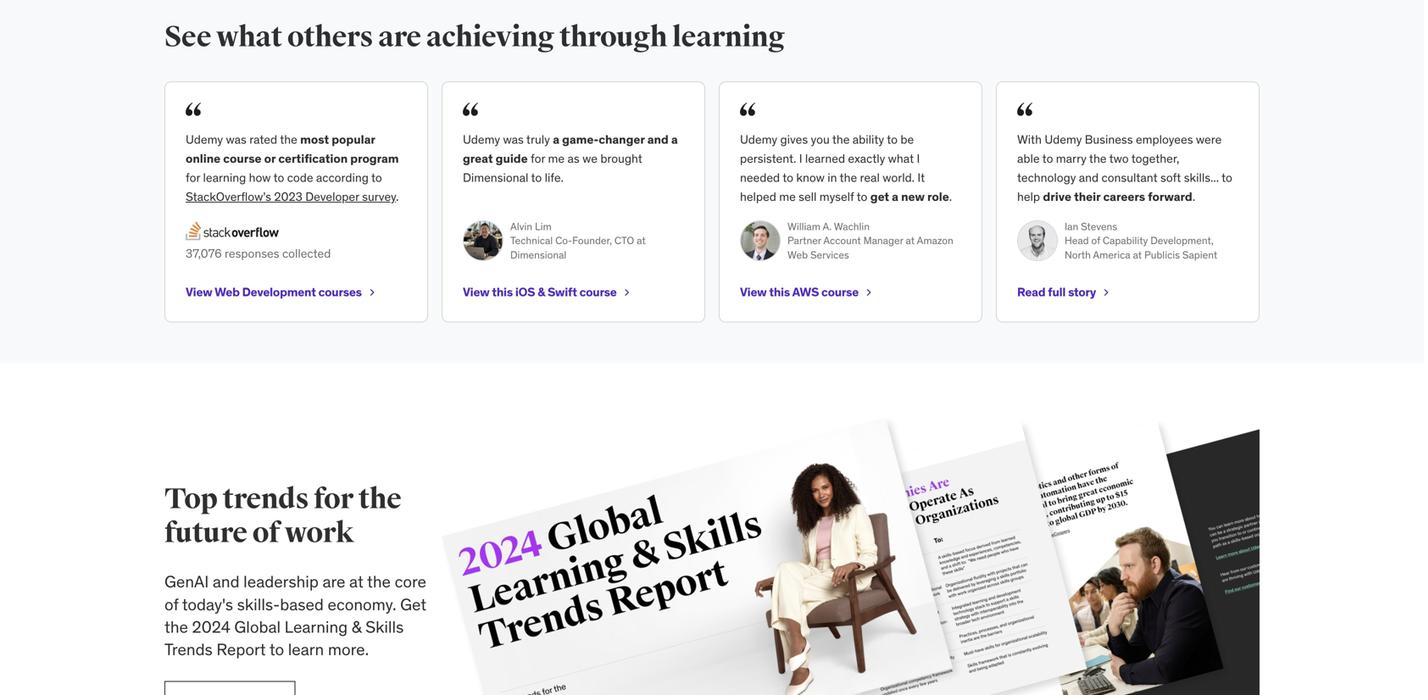 Task type: locate. For each thing, give the bounding box(es) containing it.
get
[[870, 189, 889, 204]]

drive
[[1043, 189, 1071, 204]]

i up it at right
[[917, 151, 920, 166]]

america
[[1093, 248, 1131, 261]]

4 udemy from the left
[[1045, 132, 1082, 147]]

of down stevens
[[1091, 234, 1100, 247]]

1 vertical spatial dimensional
[[510, 248, 567, 261]]

2 xsmall image from the left
[[620, 286, 634, 299]]

of down genai
[[164, 594, 178, 614]]

0 horizontal spatial course
[[223, 151, 262, 166]]

this left aws
[[769, 285, 790, 300]]

i
[[799, 151, 802, 166], [917, 151, 920, 166]]

xsmall image right courses
[[365, 286, 379, 299]]

of inside ian stevens head of capability development, north america at publicis sapient
[[1091, 234, 1100, 247]]

me left as
[[548, 151, 565, 166]]

udemy gives you the ability to be persistent. i learned exactly what i needed to know in the real world. it helped me sell myself to
[[740, 132, 925, 204]]

account
[[823, 234, 861, 247]]

ian
[[1065, 220, 1079, 233]]

0 horizontal spatial learning
[[203, 170, 246, 185]]

& inside see what others are achieving through learning element
[[538, 285, 545, 300]]

1 horizontal spatial a
[[671, 132, 678, 147]]

xsmall image down the william a. wachlin partner account manager at amazon web services
[[862, 286, 876, 299]]

0 horizontal spatial this
[[492, 285, 513, 300]]

udemy up persistent.
[[740, 132, 777, 147]]

what up world.
[[888, 151, 914, 166]]

real
[[860, 170, 880, 185]]

of
[[1091, 234, 1100, 247], [252, 516, 280, 551], [164, 594, 178, 614]]

ios
[[515, 285, 535, 300]]

was up guide
[[503, 132, 524, 147]]

4 xsmall image from the left
[[1100, 286, 1113, 299]]

and inside the genai and leadership are at the core of today's skills-based economy. get the 2024 global learning & skills trends report to learn more.
[[213, 572, 240, 592]]

& down economy.
[[352, 617, 362, 637]]

1 was from the left
[[226, 132, 247, 147]]

1 horizontal spatial what
[[888, 151, 914, 166]]

1 horizontal spatial .
[[949, 189, 952, 204]]

a right changer
[[671, 132, 678, 147]]

with udemy business employees were able to marry the two together, technology and consultant soft skills... to help
[[1017, 132, 1233, 204]]

help
[[1017, 189, 1040, 204]]

3 . from the left
[[1193, 189, 1195, 204]]

and right changer
[[647, 132, 669, 147]]

2 horizontal spatial and
[[1079, 170, 1099, 185]]

economy.
[[328, 594, 396, 614]]

was left rated
[[226, 132, 247, 147]]

dimensional down guide
[[463, 170, 528, 185]]

xsmall image right "story"
[[1100, 286, 1113, 299]]

1 vertical spatial learning
[[203, 170, 246, 185]]

marry
[[1056, 151, 1087, 166]]

2 view from the left
[[463, 285, 490, 300]]

. inside "most popular online course or certification program for learning how to code according to stackoverflow's 2023 developer survey ."
[[396, 189, 399, 204]]

was for truly
[[503, 132, 524, 147]]

. for with udemy business employees were able to marry the two together, technology and consultant soft skills... to help
[[1193, 189, 1195, 204]]

to left learn
[[269, 639, 284, 660]]

get
[[400, 594, 427, 614]]

0 horizontal spatial i
[[799, 151, 802, 166]]

at up economy.
[[349, 572, 364, 592]]

at right cto
[[637, 234, 646, 247]]

udemy inside udemy gives you the ability to be persistent. i learned exactly what i needed to know in the real world. it helped me sell myself to
[[740, 132, 777, 147]]

and up the today's
[[213, 572, 240, 592]]

survey
[[362, 189, 396, 204]]

1 horizontal spatial web
[[788, 248, 808, 261]]

ian stevens image
[[1017, 220, 1058, 261]]

xsmall image for read full story
[[1100, 286, 1113, 299]]

the right work
[[358, 482, 401, 517]]

genai
[[164, 572, 209, 592]]

udemy for udemy gives you the ability to be persistent. i learned exactly what i needed to know in the real world. it helped me sell myself to
[[740, 132, 777, 147]]

sell
[[799, 189, 817, 204]]

xsmall image for view this aws course
[[862, 286, 876, 299]]

3 view from the left
[[740, 285, 767, 300]]

the inside with udemy business employees were able to marry the two together, technology and consultant soft skills... to help
[[1089, 151, 1107, 166]]

1 vertical spatial and
[[1079, 170, 1099, 185]]

2 vertical spatial for
[[314, 482, 353, 517]]

xsmall image inside view this aws course link
[[862, 286, 876, 299]]

alvin
[[510, 220, 532, 233]]

1 horizontal spatial me
[[779, 189, 796, 204]]

this left the ios
[[492, 285, 513, 300]]

1 horizontal spatial course
[[579, 285, 617, 300]]

based
[[280, 594, 324, 614]]

read full story link
[[1017, 285, 1113, 300]]

what right see
[[216, 20, 282, 55]]

wachlin
[[834, 220, 870, 233]]

of inside top trends for the future of work
[[252, 516, 280, 551]]

2 horizontal spatial view
[[740, 285, 767, 300]]

leadership
[[243, 572, 319, 592]]

2 horizontal spatial for
[[531, 151, 545, 166]]

& inside the genai and leadership are at the core of today's skills-based economy. get the 2024 global learning & skills trends report to learn more.
[[352, 617, 362, 637]]

0 horizontal spatial me
[[548, 151, 565, 166]]

0 horizontal spatial what
[[216, 20, 282, 55]]

a right truly on the top
[[553, 132, 559, 147]]

course right swift
[[579, 285, 617, 300]]

top trends for the future of work
[[164, 482, 401, 551]]

1 . from the left
[[396, 189, 399, 204]]

are right others
[[378, 20, 421, 55]]

me inside udemy gives you the ability to be persistent. i learned exactly what i needed to know in the real world. it helped me sell myself to
[[779, 189, 796, 204]]

1 i from the left
[[799, 151, 802, 166]]

for right trends
[[314, 482, 353, 517]]

0 horizontal spatial was
[[226, 132, 247, 147]]

2 horizontal spatial of
[[1091, 234, 1100, 247]]

for
[[531, 151, 545, 166], [186, 170, 200, 185], [314, 482, 353, 517]]

1 horizontal spatial view
[[463, 285, 490, 300]]

stevens
[[1081, 220, 1117, 233]]

to right how
[[273, 170, 284, 185]]

dimensional inside for me as we brought dimensional to life.
[[463, 170, 528, 185]]

learning
[[672, 20, 785, 55], [203, 170, 246, 185]]

stackoverflow's 2023 developer survey link
[[186, 189, 396, 204]]

most
[[300, 132, 329, 147]]

the left two
[[1089, 151, 1107, 166]]

udemy inside with udemy business employees were able to marry the two together, technology and consultant soft skills... to help
[[1045, 132, 1082, 147]]

view
[[186, 285, 212, 300], [463, 285, 490, 300], [740, 285, 767, 300]]

course
[[223, 151, 262, 166], [579, 285, 617, 300], [821, 285, 859, 300]]

aws
[[792, 285, 819, 300]]

2 udemy from the left
[[463, 132, 500, 147]]

life.
[[545, 170, 564, 185]]

0 horizontal spatial &
[[352, 617, 362, 637]]

view this ios & swift course link
[[463, 285, 634, 300]]

at down capability
[[1133, 248, 1142, 261]]

needed
[[740, 170, 780, 185]]

for down online
[[186, 170, 200, 185]]

as
[[568, 151, 580, 166]]

1 horizontal spatial for
[[314, 482, 353, 517]]

are inside the genai and leadership are at the core of today's skills-based economy. get the 2024 global learning & skills trends report to learn more.
[[323, 572, 345, 592]]

xsmall image down cto
[[620, 286, 634, 299]]

web inside the william a. wachlin partner account manager at amazon web services
[[788, 248, 808, 261]]

trends
[[223, 482, 309, 517]]

1 this from the left
[[492, 285, 513, 300]]

for inside "most popular online course or certification program for learning how to code according to stackoverflow's 2023 developer survey ."
[[186, 170, 200, 185]]

view this ios & swift course
[[463, 285, 617, 300]]

the
[[280, 132, 297, 147], [832, 132, 850, 147], [1089, 151, 1107, 166], [840, 170, 857, 185], [358, 482, 401, 517], [367, 572, 391, 592], [164, 617, 188, 637]]

manager
[[864, 234, 903, 247]]

collected
[[282, 246, 331, 261]]

1 horizontal spatial are
[[378, 20, 421, 55]]

0 vertical spatial and
[[647, 132, 669, 147]]

genai and leadership are at the core of today's skills-based economy. get the 2024 global learning & skills trends report to learn more.
[[164, 572, 427, 660]]

a right get
[[892, 189, 899, 204]]

1 vertical spatial what
[[888, 151, 914, 166]]

what inside udemy gives you the ability to be persistent. i learned exactly what i needed to know in the real world. it helped me sell myself to
[[888, 151, 914, 166]]

2 . from the left
[[949, 189, 952, 204]]

udemy up 'great'
[[463, 132, 500, 147]]

0 horizontal spatial web
[[215, 285, 240, 300]]

1 vertical spatial &
[[352, 617, 362, 637]]

to inside the genai and leadership are at the core of today's skills-based economy. get the 2024 global learning & skills trends report to learn more.
[[269, 639, 284, 660]]

to
[[887, 132, 898, 147], [1042, 151, 1053, 166], [273, 170, 284, 185], [371, 170, 382, 185], [531, 170, 542, 185], [783, 170, 793, 185], [1222, 170, 1233, 185], [857, 189, 868, 204], [269, 639, 284, 660]]

1 view from the left
[[186, 285, 212, 300]]

0 vertical spatial are
[[378, 20, 421, 55]]

xsmall image for view web development courses
[[365, 286, 379, 299]]

0 horizontal spatial and
[[213, 572, 240, 592]]

a.
[[823, 220, 832, 233]]

. down program
[[396, 189, 399, 204]]

course for view
[[821, 285, 859, 300]]

web down 37,076
[[215, 285, 240, 300]]

were
[[1196, 132, 1222, 147]]

udemy up online
[[186, 132, 223, 147]]

xsmall image inside view this ios & swift course link
[[620, 286, 634, 299]]

at inside the william a. wachlin partner account manager at amazon web services
[[906, 234, 915, 247]]

in
[[828, 170, 837, 185]]

changer
[[599, 132, 645, 147]]

xsmall image
[[365, 286, 379, 299], [620, 286, 634, 299], [862, 286, 876, 299], [1100, 286, 1113, 299]]

1 horizontal spatial i
[[917, 151, 920, 166]]

i down gives at the right top of the page
[[799, 151, 802, 166]]

2 was from the left
[[503, 132, 524, 147]]

1 xsmall image from the left
[[365, 286, 379, 299]]

to left the life.
[[531, 170, 542, 185]]

3 udemy from the left
[[740, 132, 777, 147]]

know
[[796, 170, 825, 185]]

0 horizontal spatial are
[[323, 572, 345, 592]]

1 vertical spatial for
[[186, 170, 200, 185]]

how
[[249, 170, 271, 185]]

2 this from the left
[[769, 285, 790, 300]]

1 vertical spatial of
[[252, 516, 280, 551]]

to left be
[[887, 132, 898, 147]]

are up economy.
[[323, 572, 345, 592]]

of up leadership
[[252, 516, 280, 551]]

skills-
[[237, 594, 280, 614]]

course right aws
[[821, 285, 859, 300]]

xsmall image for view this ios & swift course
[[620, 286, 634, 299]]

dimensional down technical
[[510, 248, 567, 261]]

core
[[395, 572, 426, 592]]

for down truly on the top
[[531, 151, 545, 166]]

are for achieving
[[378, 20, 421, 55]]

see what others are achieving through learning
[[164, 20, 785, 55]]

0 vertical spatial of
[[1091, 234, 1100, 247]]

the right in
[[840, 170, 857, 185]]

at inside the genai and leadership are at the core of today's skills-based economy. get the 2024 global learning & skills trends report to learn more.
[[349, 572, 364, 592]]

1 vertical spatial me
[[779, 189, 796, 204]]

was
[[226, 132, 247, 147], [503, 132, 524, 147]]

1 udemy from the left
[[186, 132, 223, 147]]

0 vertical spatial &
[[538, 285, 545, 300]]

0 vertical spatial web
[[788, 248, 808, 261]]

for me as we brought dimensional to life.
[[463, 151, 642, 185]]

a game-changer and a great guide
[[463, 132, 678, 166]]

development
[[242, 285, 316, 300]]

and up their
[[1079, 170, 1099, 185]]

1 horizontal spatial &
[[538, 285, 545, 300]]

view down 37,076
[[186, 285, 212, 300]]

course down udemy was rated the
[[223, 151, 262, 166]]

web down partner
[[788, 248, 808, 261]]

0 vertical spatial me
[[548, 151, 565, 166]]

& right the ios
[[538, 285, 545, 300]]

learn
[[288, 639, 324, 660]]

see what others are achieving through learning element
[[164, 20, 1260, 323]]

persistent.
[[740, 151, 796, 166]]

. down skills...
[[1193, 189, 1195, 204]]

1 horizontal spatial this
[[769, 285, 790, 300]]

for inside top trends for the future of work
[[314, 482, 353, 517]]

sapient
[[1182, 248, 1218, 261]]

xsmall image inside view web development courses link
[[365, 286, 379, 299]]

0 horizontal spatial of
[[164, 594, 178, 614]]

1 vertical spatial are
[[323, 572, 345, 592]]

alvin lim image
[[463, 220, 504, 261]]

2 vertical spatial and
[[213, 572, 240, 592]]

me left sell
[[779, 189, 796, 204]]

2 horizontal spatial course
[[821, 285, 859, 300]]

view left the ios
[[463, 285, 490, 300]]

to up "technology"
[[1042, 151, 1053, 166]]

1 horizontal spatial and
[[647, 132, 669, 147]]

. right the new
[[949, 189, 952, 204]]

0 vertical spatial for
[[531, 151, 545, 166]]

2 vertical spatial of
[[164, 594, 178, 614]]

1 horizontal spatial learning
[[672, 20, 785, 55]]

view down william a. wachlin icon
[[740, 285, 767, 300]]

technology
[[1017, 170, 1076, 185]]

the right you
[[832, 132, 850, 147]]

3 xsmall image from the left
[[862, 286, 876, 299]]

0 horizontal spatial a
[[553, 132, 559, 147]]

2 horizontal spatial .
[[1193, 189, 1195, 204]]

at left "amazon" on the right top of page
[[906, 234, 915, 247]]

business
[[1085, 132, 1133, 147]]

web
[[788, 248, 808, 261], [215, 285, 240, 300]]

xsmall image inside read full story link
[[1100, 286, 1113, 299]]

employees
[[1136, 132, 1193, 147]]

2 horizontal spatial a
[[892, 189, 899, 204]]

1 horizontal spatial of
[[252, 516, 280, 551]]

course inside "most popular online course or certification program for learning how to code according to stackoverflow's 2023 developer survey ."
[[223, 151, 262, 166]]

1 horizontal spatial was
[[503, 132, 524, 147]]

udemy up marry
[[1045, 132, 1082, 147]]

0 horizontal spatial view
[[186, 285, 212, 300]]

world.
[[883, 170, 915, 185]]

0 vertical spatial dimensional
[[463, 170, 528, 185]]

0 horizontal spatial .
[[396, 189, 399, 204]]

forward
[[1148, 189, 1193, 204]]

the up trends
[[164, 617, 188, 637]]

0 horizontal spatial for
[[186, 170, 200, 185]]



Task type: vqa. For each thing, say whether or not it's contained in the screenshot.
The Trending
no



Task type: describe. For each thing, give the bounding box(es) containing it.
publicis
[[1144, 248, 1180, 261]]

the up economy.
[[367, 572, 391, 592]]

course for most
[[223, 151, 262, 166]]

and inside with udemy business employees were able to marry the two together, technology and consultant soft skills... to help
[[1079, 170, 1099, 185]]

able
[[1017, 151, 1040, 166]]

dimensional inside the alvin lim technical co-founder, cto at dimensional
[[510, 248, 567, 261]]

role
[[927, 189, 949, 204]]

udemy business reports image
[[442, 363, 1260, 695]]

co-
[[555, 234, 572, 247]]

the inside top trends for the future of work
[[358, 482, 401, 517]]

udemy was rated the
[[186, 132, 300, 147]]

program
[[350, 151, 399, 166]]

the right rated
[[280, 132, 297, 147]]

you
[[811, 132, 830, 147]]

at inside the alvin lim technical co-founder, cto at dimensional
[[637, 234, 646, 247]]

future
[[164, 516, 247, 551]]

two
[[1109, 151, 1129, 166]]

at inside ian stevens head of capability development, north america at publicis sapient
[[1133, 248, 1142, 261]]

udemy for udemy was rated the
[[186, 132, 223, 147]]

gives
[[780, 132, 808, 147]]

skills...
[[1184, 170, 1219, 185]]

trends
[[164, 639, 213, 660]]

their
[[1074, 189, 1101, 204]]

udemy for udemy was truly
[[463, 132, 500, 147]]

1 vertical spatial web
[[215, 285, 240, 300]]

this for ios
[[492, 285, 513, 300]]

view web development courses link
[[186, 285, 379, 300]]

view for view this ios & swift course
[[463, 285, 490, 300]]

story
[[1068, 285, 1096, 300]]

services
[[810, 248, 849, 261]]

north
[[1065, 248, 1091, 261]]

skills
[[365, 617, 404, 637]]

me inside for me as we brought dimensional to life.
[[548, 151, 565, 166]]

game-
[[562, 132, 599, 147]]

are for at
[[323, 572, 345, 592]]

great
[[463, 151, 493, 166]]

top
[[164, 482, 218, 517]]

report
[[217, 639, 266, 660]]

. for udemy gives you the ability to be persistent. i learned exactly what i needed to know in the real world. it helped me sell myself to
[[949, 189, 952, 204]]

through
[[559, 20, 667, 55]]

william a. wachlin image
[[740, 220, 781, 261]]

0 vertical spatial what
[[216, 20, 282, 55]]

founder,
[[572, 234, 612, 247]]

achieving
[[426, 20, 554, 55]]

to right skills...
[[1222, 170, 1233, 185]]

view for view web development courses
[[186, 285, 212, 300]]

ian stevens head of capability development, north america at publicis sapient
[[1065, 220, 1218, 261]]

soft
[[1161, 170, 1181, 185]]

others
[[287, 20, 373, 55]]

rated
[[249, 132, 277, 147]]

view web development courses
[[186, 285, 362, 300]]

more.
[[328, 639, 369, 660]]

global
[[234, 617, 281, 637]]

exactly
[[848, 151, 885, 166]]

see
[[164, 20, 211, 55]]

to down program
[[371, 170, 382, 185]]

this for aws
[[769, 285, 790, 300]]

helped
[[740, 189, 776, 204]]

technical
[[510, 234, 553, 247]]

of inside the genai and leadership are at the core of today's skills-based economy. get the 2024 global learning & skills trends report to learn more.
[[164, 594, 178, 614]]

guide
[[496, 151, 528, 166]]

developer
[[305, 189, 359, 204]]

we
[[582, 151, 598, 166]]

lim
[[535, 220, 552, 233]]

2 i from the left
[[917, 151, 920, 166]]

with
[[1017, 132, 1042, 147]]

truly
[[526, 132, 550, 147]]

online
[[186, 151, 221, 166]]

work
[[285, 516, 354, 551]]

or
[[264, 151, 276, 166]]

to left know
[[783, 170, 793, 185]]

full
[[1048, 285, 1066, 300]]

today's
[[182, 594, 233, 614]]

0 vertical spatial learning
[[672, 20, 785, 55]]

amazon
[[917, 234, 953, 247]]

to inside for me as we brought dimensional to life.
[[531, 170, 542, 185]]

read
[[1017, 285, 1046, 300]]

according
[[316, 170, 369, 185]]

2024
[[192, 617, 230, 637]]

get a new role .
[[870, 189, 952, 204]]

brought
[[600, 151, 642, 166]]

popular
[[332, 132, 375, 147]]

ability
[[853, 132, 884, 147]]

was for rated
[[226, 132, 247, 147]]

udemy was truly
[[463, 132, 553, 147]]

view this aws course
[[740, 285, 859, 300]]

to left get
[[857, 189, 868, 204]]

cto
[[615, 234, 634, 247]]

and inside a game-changer and a great guide
[[647, 132, 669, 147]]

development,
[[1151, 234, 1214, 247]]

view for view this aws course
[[740, 285, 767, 300]]

learning inside "most popular online course or certification program for learning how to code according to stackoverflow's 2023 developer survey ."
[[203, 170, 246, 185]]

learned
[[805, 151, 845, 166]]

certification
[[278, 151, 348, 166]]

for inside for me as we brought dimensional to life.
[[531, 151, 545, 166]]

responses
[[225, 246, 279, 261]]

together,
[[1132, 151, 1180, 166]]

careers
[[1103, 189, 1145, 204]]

new
[[901, 189, 925, 204]]

myself
[[820, 189, 854, 204]]

consultant
[[1102, 170, 1158, 185]]

be
[[901, 132, 914, 147]]

courses
[[318, 285, 362, 300]]

capability
[[1103, 234, 1148, 247]]

william
[[788, 220, 821, 233]]



